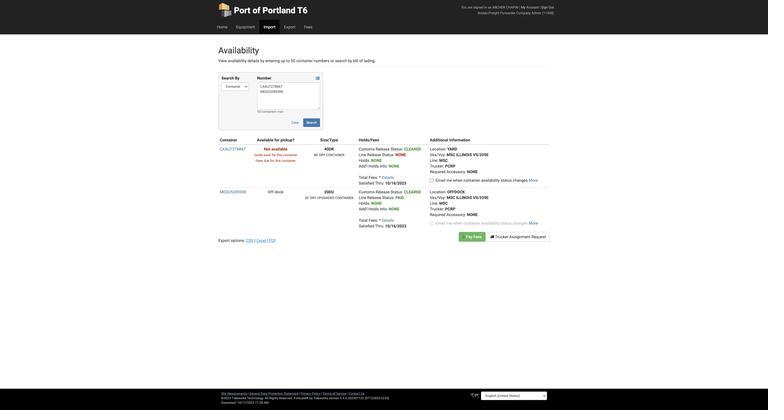 Task type: vqa. For each thing, say whether or not it's contained in the screenshot.


Task type: describe. For each thing, give the bounding box(es) containing it.
search for search by
[[221, 76, 234, 81]]

line for customs release status : cleared line release status : none holds: none add'l holds info: none
[[359, 153, 366, 157]]

exist
[[264, 153, 271, 157]]

vii/339e for location : yard ves/voy: msc illinois vii/339e line: msc trucker: pcrp required accessory : none
[[473, 153, 488, 157]]

number
[[257, 76, 271, 81]]

or
[[330, 59, 334, 63]]

dry for 20du
[[310, 196, 316, 200]]

accessory for offdock
[[447, 213, 465, 217]]

statement
[[284, 393, 298, 396]]

10/17/2023
[[237, 402, 254, 405]]

info: for paid
[[380, 207, 388, 212]]

satisfied for customs release status : cleared line release status : paid holds: none add'l holds info: none
[[359, 224, 374, 229]]

policy
[[312, 393, 320, 396]]

site requirements | general data protection statement | privacy policy | terms of service | contact us ©2023 tideworks technology. all rights reserved. forecast® by tideworks version 9.5.0.202307122 (07122023-2235) generated: 10/17/2023 11:28 am
[[221, 393, 389, 405]]

equipment
[[236, 25, 255, 29]]

admin
[[532, 11, 541, 15]]

0 vertical spatial 50
[[291, 59, 295, 63]]

offdock
[[447, 190, 465, 195]]

required for location : yard ves/voy: msc illinois vii/339e line: msc trucker: pcrp required accessory : none
[[430, 170, 446, 174]]

lading.
[[364, 59, 376, 63]]

contact us link
[[349, 393, 365, 396]]

forwarder
[[500, 11, 516, 15]]

1 vertical spatial for
[[272, 153, 276, 157]]

email me when container availability status changes more for location : yard ves/voy: msc illinois vii/339e line: msc trucker: pcrp required accessory : none
[[436, 178, 538, 183]]

more for location : offdock ves/voy: msc illinois vii/339e line: msc trucker: pcrp required accessory : none
[[529, 221, 538, 226]]

clear
[[291, 121, 299, 125]]

fees inside button
[[473, 235, 482, 240]]

| up the forecast®
[[299, 393, 300, 396]]

dock
[[275, 190, 284, 195]]

0 horizontal spatial by
[[260, 59, 264, 63]]

line: for location : offdock ves/voy: msc illinois vii/339e line: msc trucker: pcrp required accessory : none
[[430, 201, 438, 206]]

40dr
[[324, 147, 334, 152]]

0 vertical spatial for
[[274, 138, 279, 143]]

caxu7278867
[[220, 147, 246, 152]]

as
[[488, 5, 491, 9]]

home
[[217, 25, 228, 29]]

you
[[461, 5, 467, 9]]

terms of service link
[[323, 393, 347, 396]]

location : offdock ves/voy: msc illinois vii/339e line: msc trucker: pcrp required accessory : none
[[430, 190, 488, 217]]

holds for 40dr
[[368, 164, 379, 169]]

terms
[[323, 393, 332, 396]]

fees button
[[300, 20, 317, 34]]

container inside 40dr 40' dry container
[[326, 153, 344, 157]]

dry for 40dr
[[319, 153, 325, 157]]

trucker assignment request button
[[486, 232, 550, 242]]

holds/fees
[[359, 138, 379, 143]]

me for location : offdock ves/voy: msc illinois vii/339e line: msc trucker: pcrp required accessory : none
[[446, 221, 452, 226]]

details
[[248, 59, 259, 63]]

general data protection statement link
[[249, 393, 298, 396]]

fees inside not available holds exist for this container fees due for this container
[[256, 159, 263, 163]]

| up 9.5.0.202307122
[[347, 393, 348, 396]]

rights
[[269, 397, 278, 401]]

yard
[[447, 147, 457, 152]]

am
[[264, 402, 269, 405]]

cleared for none
[[404, 147, 421, 152]]

company
[[516, 11, 531, 15]]

additional
[[430, 138, 448, 143]]

©2023 tideworks
[[221, 397, 246, 401]]

10/16/2023 for paid
[[385, 224, 406, 229]]

vii/339e for location : offdock ves/voy: msc illinois vii/339e line: msc trucker: pcrp required accessory : none
[[473, 196, 488, 200]]

email me when container availability status changes more for location : offdock ves/voy: msc illinois vii/339e line: msc trucker: pcrp required accessory : none
[[436, 221, 538, 226]]

holds for 20du
[[368, 207, 379, 212]]

2 horizontal spatial by
[[348, 59, 352, 63]]

more link for location : offdock ves/voy: msc illinois vii/339e line: msc trucker: pcrp required accessory : none
[[529, 221, 538, 226]]

details for paid
[[382, 218, 394, 223]]

size/type
[[320, 138, 338, 143]]

containers
[[261, 110, 276, 114]]

out
[[549, 5, 554, 9]]

email for location : yard ves/voy: msc illinois vii/339e line: msc trucker: pcrp required accessory : none
[[436, 178, 445, 183]]

equipment button
[[232, 20, 259, 34]]

40'
[[314, 153, 318, 157]]

add'l for customs release status : cleared line release status : none holds: none add'l holds info: none
[[359, 164, 367, 169]]

forecast®
[[294, 397, 309, 401]]

search button
[[303, 119, 320, 127]]

off-
[[268, 190, 275, 195]]

more link for location : yard ves/voy: msc illinois vii/339e line: msc trucker: pcrp required accessory : none
[[529, 178, 538, 183]]

medu5209300 link
[[220, 190, 246, 195]]

changes for location : yard ves/voy: msc illinois vii/339e line: msc trucker: pcrp required accessory : none
[[513, 178, 528, 183]]

tideworks
[[313, 397, 328, 401]]

pay
[[466, 235, 472, 240]]

archer
[[492, 5, 505, 9]]

pdf link
[[269, 239, 276, 243]]

pcrp for offdock
[[445, 207, 455, 212]]

status for location : yard ves/voy: msc illinois vii/339e line: msc trucker: pcrp required accessory : none
[[501, 178, 512, 183]]

pickup?
[[280, 138, 294, 143]]

contact
[[349, 393, 360, 396]]

export button
[[280, 20, 300, 34]]

assignment
[[509, 235, 531, 240]]

available for pickup?
[[257, 138, 294, 143]]

pcrp for yard
[[445, 164, 455, 169]]

entering
[[265, 59, 280, 63]]

reserved.
[[279, 397, 293, 401]]

my
[[521, 5, 525, 9]]

signed
[[473, 5, 483, 9]]

fees: for customs release status : cleared line release status : none holds: none add'l holds info: none
[[369, 176, 378, 180]]

| left 'my' on the right
[[519, 5, 520, 9]]

0 horizontal spatial of
[[253, 5, 260, 15]]

| left pdf link
[[267, 239, 268, 243]]

location for location : offdock ves/voy: msc illinois vii/339e line: msc trucker: pcrp required accessory : none
[[430, 190, 445, 195]]

chapin
[[506, 5, 518, 9]]

not available holds exist for this container fees due for this container
[[254, 147, 297, 163]]

site requirements link
[[221, 393, 247, 396]]

by
[[235, 76, 239, 81]]

20'
[[305, 196, 309, 200]]

export for export
[[284, 25, 296, 29]]

info: for none
[[380, 164, 388, 169]]

port
[[234, 5, 250, 15]]

version
[[329, 397, 339, 401]]

details link for none
[[382, 176, 394, 180]]

view availability details by entering up to 50 container numbers or search by bill of lading.
[[218, 59, 376, 63]]

export for export options: csv | excel | pdf
[[218, 239, 230, 243]]

(07122023-
[[365, 397, 381, 401]]

you are signed in as archer chapin | my account | sign out broker/freight forwarder company admin (11508)
[[461, 5, 554, 15]]

pay fees button
[[459, 232, 485, 242]]

pdf
[[269, 239, 276, 243]]

location for location : yard ves/voy: msc illinois vii/339e line: msc trucker: pcrp required accessory : none
[[430, 147, 445, 152]]

upgraded
[[317, 196, 334, 200]]

total for customs release status : cleared line release status : none holds: none add'l holds info: none
[[359, 176, 368, 180]]

container inside 20du 20' dry upgraded container
[[335, 196, 353, 200]]

port of portland t6 link
[[218, 0, 308, 20]]

generated:
[[221, 402, 237, 405]]

add'l for customs release status : cleared line release status : paid holds: none add'l holds info: none
[[359, 207, 367, 212]]

line: for location : yard ves/voy: msc illinois vii/339e line: msc trucker: pcrp required accessory : none
[[430, 158, 438, 163]]

trucker assignment request
[[494, 235, 546, 240]]

1 vertical spatial this
[[275, 159, 281, 163]]

accessory for yard
[[447, 170, 465, 174]]

bill
[[353, 59, 358, 63]]

request
[[532, 235, 546, 240]]

details link for paid
[[382, 218, 394, 223]]

customs release status : cleared line release status : paid holds: none add'l holds info: none
[[359, 190, 421, 212]]

customs for customs release status : cleared line release status : paid holds: none add'l holds info: none
[[359, 190, 375, 195]]

availability
[[218, 46, 259, 55]]

available
[[257, 138, 273, 143]]

due
[[264, 159, 269, 163]]

when for location : offdock ves/voy: msc illinois vii/339e line: msc trucker: pcrp required accessory : none
[[453, 221, 462, 226]]

available
[[271, 147, 287, 152]]

email for location : offdock ves/voy: msc illinois vii/339e line: msc trucker: pcrp required accessory : none
[[436, 221, 445, 226]]

line for customs release status : cleared line release status : paid holds: none add'l holds info: none
[[359, 196, 366, 200]]

portland
[[263, 5, 295, 15]]

none inside location : offdock ves/voy: msc illinois vii/339e line: msc trucker: pcrp required accessory : none
[[467, 213, 478, 217]]



Task type: locate. For each thing, give the bounding box(es) containing it.
fees right pay
[[473, 235, 482, 240]]

dry
[[319, 153, 325, 157], [310, 196, 316, 200]]

0 vertical spatial search
[[221, 76, 234, 81]]

to
[[286, 59, 290, 63]]

when for location : yard ves/voy: msc illinois vii/339e line: msc trucker: pcrp required accessory : none
[[453, 178, 462, 183]]

satisfied for customs release status : cleared line release status : none holds: none add'l holds info: none
[[359, 181, 374, 186]]

2 satisfied from the top
[[359, 224, 374, 229]]

holds
[[254, 153, 263, 157], [368, 164, 379, 169], [368, 207, 379, 212]]

location inside location : offdock ves/voy: msc illinois vii/339e line: msc trucker: pcrp required accessory : none
[[430, 190, 445, 195]]

ves/voy: inside location : offdock ves/voy: msc illinois vii/339e line: msc trucker: pcrp required accessory : none
[[430, 196, 446, 200]]

1 vertical spatial ves/voy:
[[430, 196, 446, 200]]

11:28
[[255, 402, 263, 405]]

when up offdock
[[453, 178, 462, 183]]

privacy
[[301, 393, 311, 396]]

truck image
[[490, 235, 494, 239]]

customs inside customs release status : cleared line release status : none holds: none add'l holds info: none
[[359, 147, 375, 152]]

vii/339e inside location : yard ves/voy: msc illinois vii/339e line: msc trucker: pcrp required accessory : none
[[473, 153, 488, 157]]

* for customs release status : cleared line release status : none holds: none add'l holds info: none
[[379, 176, 381, 180]]

1 vertical spatial accessory
[[447, 213, 465, 217]]

1 vertical spatial vii/339e
[[473, 196, 488, 200]]

2 holds: from the top
[[359, 201, 370, 206]]

location inside location : yard ves/voy: msc illinois vii/339e line: msc trucker: pcrp required accessory : none
[[430, 147, 445, 152]]

10/16/2023 for none
[[385, 181, 406, 186]]

1 horizontal spatial by
[[309, 397, 313, 401]]

0 vertical spatial container
[[326, 153, 344, 157]]

2 email from the top
[[436, 221, 445, 226]]

0 vertical spatial ves/voy:
[[430, 153, 446, 157]]

1 add'l from the top
[[359, 164, 367, 169]]

1 vertical spatial trucker:
[[430, 207, 444, 212]]

0 vertical spatial me
[[446, 178, 452, 183]]

me for location : yard ves/voy: msc illinois vii/339e line: msc trucker: pcrp required accessory : none
[[446, 178, 452, 183]]

holds: for customs release status : cleared line release status : none holds: none add'l holds info: none
[[359, 158, 370, 163]]

location down additional
[[430, 147, 445, 152]]

* down customs release status : cleared line release status : none holds: none add'l holds info: none
[[379, 176, 381, 180]]

1 vertical spatial cleared
[[404, 190, 421, 195]]

0 vertical spatial details link
[[382, 176, 394, 180]]

0 vertical spatial trucker:
[[430, 164, 444, 169]]

paid
[[395, 196, 404, 200]]

1 illinois from the top
[[456, 153, 472, 157]]

1 vertical spatial pcrp
[[445, 207, 455, 212]]

total fees: * details satisfied thru: 10/16/2023 down customs release status : cleared line release status : paid holds: none add'l holds info: none
[[359, 218, 406, 229]]

none inside location : yard ves/voy: msc illinois vii/339e line: msc trucker: pcrp required accessory : none
[[467, 170, 478, 174]]

thru:
[[375, 181, 384, 186], [375, 224, 384, 229]]

0 vertical spatial export
[[284, 25, 296, 29]]

2 vertical spatial availability
[[481, 221, 500, 226]]

0 vertical spatial info:
[[380, 164, 388, 169]]

0 vertical spatial of
[[253, 5, 260, 15]]

dry inside 40dr 40' dry container
[[319, 153, 325, 157]]

Number text field
[[257, 82, 320, 110]]

by
[[260, 59, 264, 63], [348, 59, 352, 63], [309, 397, 313, 401]]

export options: csv | excel | pdf
[[218, 239, 276, 243]]

| up tideworks
[[321, 393, 322, 396]]

are
[[468, 5, 473, 9]]

1 required from the top
[[430, 170, 446, 174]]

0 vertical spatial when
[[453, 178, 462, 183]]

1 fees: from the top
[[369, 176, 378, 180]]

2 thru: from the top
[[375, 224, 384, 229]]

total fees: * details satisfied thru: 10/16/2023 up customs release status : cleared line release status : paid holds: none add'l holds info: none
[[359, 176, 406, 186]]

cleared
[[404, 147, 421, 152], [404, 190, 421, 195]]

illinois for offdock
[[456, 196, 472, 200]]

by left bill
[[348, 59, 352, 63]]

1 holds: from the top
[[359, 158, 370, 163]]

1 vertical spatial holds
[[368, 164, 379, 169]]

of inside site requirements | general data protection statement | privacy policy | terms of service | contact us ©2023 tideworks technology. all rights reserved. forecast® by tideworks version 9.5.0.202307122 (07122023-2235) generated: 10/17/2023 11:28 am
[[332, 393, 335, 396]]

for right "due"
[[270, 159, 274, 163]]

0 vertical spatial total
[[359, 176, 368, 180]]

2 vertical spatial of
[[332, 393, 335, 396]]

1 vertical spatial more
[[529, 221, 538, 226]]

trucker: inside location : offdock ves/voy: msc illinois vii/339e line: msc trucker: pcrp required accessory : none
[[430, 207, 444, 212]]

add'l inside customs release status : cleared line release status : none holds: none add'l holds info: none
[[359, 164, 367, 169]]

2 info: from the top
[[380, 207, 388, 212]]

1 changes from the top
[[513, 178, 528, 183]]

2 more from the top
[[529, 221, 538, 226]]

2 line from the top
[[359, 196, 366, 200]]

2 status from the top
[[501, 221, 512, 226]]

0 vertical spatial 10/16/2023
[[385, 181, 406, 186]]

1 line from the top
[[359, 153, 366, 157]]

1 vertical spatial of
[[359, 59, 363, 63]]

1 customs from the top
[[359, 147, 375, 152]]

1 cleared from the top
[[404, 147, 421, 152]]

required inside location : yard ves/voy: msc illinois vii/339e line: msc trucker: pcrp required accessory : none
[[430, 170, 446, 174]]

* for customs release status : cleared line release status : paid holds: none add'l holds info: none
[[379, 218, 381, 223]]

1 vertical spatial add'l
[[359, 207, 367, 212]]

email down location : offdock ves/voy: msc illinois vii/339e line: msc trucker: pcrp required accessory : none
[[436, 221, 445, 226]]

container
[[220, 138, 237, 143]]

2 required from the top
[[430, 213, 446, 217]]

illinois down offdock
[[456, 196, 472, 200]]

0 vertical spatial this
[[277, 153, 282, 157]]

0 vertical spatial details
[[382, 176, 394, 180]]

required
[[430, 170, 446, 174], [430, 213, 446, 217]]

me up offdock
[[446, 178, 452, 183]]

1 location from the top
[[430, 147, 445, 152]]

50 left 'containers'
[[257, 110, 261, 114]]

thru: for customs release status : cleared line release status : none holds: none add'l holds info: none
[[375, 181, 384, 186]]

0 vertical spatial vii/339e
[[473, 153, 488, 157]]

0 vertical spatial dry
[[319, 153, 325, 157]]

technology.
[[247, 397, 264, 401]]

broker/freight
[[478, 11, 499, 15]]

ves/voy: for offdock
[[430, 196, 446, 200]]

holds: for customs release status : cleared line release status : paid holds: none add'l holds info: none
[[359, 201, 370, 206]]

customs for customs release status : cleared line release status : none holds: none add'l holds info: none
[[359, 147, 375, 152]]

1 vertical spatial info:
[[380, 207, 388, 212]]

holds:
[[359, 158, 370, 163], [359, 201, 370, 206]]

changes for location : offdock ves/voy: msc illinois vii/339e line: msc trucker: pcrp required accessory : none
[[513, 221, 528, 226]]

illinois inside location : yard ves/voy: msc illinois vii/339e line: msc trucker: pcrp required accessory : none
[[456, 153, 472, 157]]

*
[[379, 176, 381, 180], [379, 218, 381, 223]]

total fees: * details satisfied thru: 10/16/2023 for none
[[359, 176, 406, 186]]

* down customs release status : cleared line release status : paid holds: none add'l holds info: none
[[379, 218, 381, 223]]

details for none
[[382, 176, 394, 180]]

numbers
[[314, 59, 329, 63]]

email
[[436, 178, 445, 183], [436, 221, 445, 226]]

location left offdock
[[430, 190, 445, 195]]

0 vertical spatial changes
[[513, 178, 528, 183]]

view
[[218, 59, 227, 63]]

us
[[361, 393, 365, 396]]

service
[[336, 393, 347, 396]]

50 right to
[[291, 59, 295, 63]]

2 pcrp from the top
[[445, 207, 455, 212]]

0 horizontal spatial search
[[221, 76, 234, 81]]

40dr 40' dry container
[[314, 147, 344, 157]]

10/16/2023 up 'paid'
[[385, 181, 406, 186]]

2 ves/voy: from the top
[[430, 196, 446, 200]]

container right upgraded at the left top
[[335, 196, 353, 200]]

this
[[277, 153, 282, 157], [275, 159, 281, 163]]

clear button
[[288, 119, 302, 127]]

0 vertical spatial more
[[529, 178, 538, 183]]

fees: down customs release status : cleared line release status : none holds: none add'l holds info: none
[[369, 176, 378, 180]]

export left options:
[[218, 239, 230, 243]]

thru: for customs release status : cleared line release status : paid holds: none add'l holds info: none
[[375, 224, 384, 229]]

container
[[296, 59, 313, 63], [283, 153, 297, 157], [282, 159, 296, 163], [463, 178, 480, 183], [463, 221, 480, 226]]

0 vertical spatial illinois
[[456, 153, 472, 157]]

fees: for customs release status : cleared line release status : paid holds: none add'l holds info: none
[[369, 218, 378, 223]]

1 vertical spatial *
[[379, 218, 381, 223]]

1 email me when container availability status changes more from the top
[[436, 178, 538, 183]]

line inside customs release status : cleared line release status : paid holds: none add'l holds info: none
[[359, 196, 366, 200]]

0 vertical spatial more link
[[529, 178, 538, 183]]

10/16/2023 down customs release status : cleared line release status : paid holds: none add'l holds info: none
[[385, 224, 406, 229]]

holds: inside customs release status : cleared line release status : paid holds: none add'l holds info: none
[[359, 201, 370, 206]]

0 horizontal spatial export
[[218, 239, 230, 243]]

1 info: from the top
[[380, 164, 388, 169]]

cleared for paid
[[404, 190, 421, 195]]

total fees: * details satisfied thru: 10/16/2023 for paid
[[359, 218, 406, 229]]

line:
[[430, 158, 438, 163], [430, 201, 438, 206]]

this down available
[[277, 153, 282, 157]]

1 * from the top
[[379, 176, 381, 180]]

search right clear
[[306, 121, 317, 125]]

1 vertical spatial holds:
[[359, 201, 370, 206]]

| left general
[[248, 393, 249, 396]]

1 trucker: from the top
[[430, 164, 444, 169]]

availability for customs release status : cleared line release status : none holds: none add'l holds info: none
[[481, 178, 500, 183]]

0 vertical spatial line
[[359, 153, 366, 157]]

protection
[[268, 393, 283, 396]]

1 vertical spatial search
[[306, 121, 317, 125]]

9.5.0.202307122
[[340, 397, 364, 401]]

pcrp inside location : offdock ves/voy: msc illinois vii/339e line: msc trucker: pcrp required accessory : none
[[445, 207, 455, 212]]

1 satisfied from the top
[[359, 181, 374, 186]]

by right details
[[260, 59, 264, 63]]

usd image
[[463, 235, 465, 239]]

availability
[[228, 59, 247, 63], [481, 178, 500, 183], [481, 221, 500, 226]]

me down location : offdock ves/voy: msc illinois vii/339e line: msc trucker: pcrp required accessory : none
[[446, 221, 452, 226]]

of right bill
[[359, 59, 363, 63]]

illinois inside location : offdock ves/voy: msc illinois vii/339e line: msc trucker: pcrp required accessory : none
[[456, 196, 472, 200]]

1 vertical spatial more link
[[529, 221, 538, 226]]

1 vertical spatial when
[[453, 221, 462, 226]]

details link
[[382, 176, 394, 180], [382, 218, 394, 223]]

pcrp inside location : yard ves/voy: msc illinois vii/339e line: msc trucker: pcrp required accessory : none
[[445, 164, 455, 169]]

0 vertical spatial thru:
[[375, 181, 384, 186]]

export
[[284, 25, 296, 29], [218, 239, 230, 243]]

1 vertical spatial details link
[[382, 218, 394, 223]]

2 trucker: from the top
[[430, 207, 444, 212]]

line inside customs release status : cleared line release status : none holds: none add'l holds info: none
[[359, 153, 366, 157]]

details link down customs release status : cleared line release status : paid holds: none add'l holds info: none
[[382, 218, 394, 223]]

dry right 40'
[[319, 153, 325, 157]]

1 horizontal spatial 50
[[291, 59, 295, 63]]

2 me from the top
[[446, 221, 452, 226]]

when up pay fees button
[[453, 221, 462, 226]]

export left fees 'dropdown button'
[[284, 25, 296, 29]]

2 vertical spatial holds
[[368, 207, 379, 212]]

fees down t6
[[304, 25, 312, 29]]

for
[[274, 138, 279, 143], [272, 153, 276, 157], [270, 159, 274, 163]]

caxu7278867 link
[[220, 147, 246, 152]]

required for location : offdock ves/voy: msc illinois vii/339e line: msc trucker: pcrp required accessory : none
[[430, 213, 446, 217]]

1 vertical spatial export
[[218, 239, 230, 243]]

vii/339e
[[473, 153, 488, 157], [473, 196, 488, 200]]

satisfied
[[359, 181, 374, 186], [359, 224, 374, 229]]

1 vertical spatial line:
[[430, 201, 438, 206]]

details down customs release status : cleared line release status : paid holds: none add'l holds info: none
[[382, 218, 394, 223]]

availability for customs release status : cleared line release status : paid holds: none add'l holds info: none
[[481, 221, 500, 226]]

1 thru: from the top
[[375, 181, 384, 186]]

2 details from the top
[[382, 218, 394, 223]]

2 vertical spatial for
[[270, 159, 274, 163]]

export inside dropdown button
[[284, 25, 296, 29]]

dry inside 20du 20' dry upgraded container
[[310, 196, 316, 200]]

search by
[[221, 76, 239, 81]]

of
[[253, 5, 260, 15], [359, 59, 363, 63], [332, 393, 335, 396]]

fees:
[[369, 176, 378, 180], [369, 218, 378, 223]]

vii/339e inside location : offdock ves/voy: msc illinois vii/339e line: msc trucker: pcrp required accessory : none
[[473, 196, 488, 200]]

1 when from the top
[[453, 178, 462, 183]]

1 vertical spatial illinois
[[456, 196, 472, 200]]

0 vertical spatial pcrp
[[445, 164, 455, 169]]

2 email me when container availability status changes more from the top
[[436, 221, 538, 226]]

fees left "due"
[[256, 159, 263, 163]]

1 vertical spatial changes
[[513, 221, 528, 226]]

fees inside 'dropdown button'
[[304, 25, 312, 29]]

details down customs release status : cleared line release status : none holds: none add'l holds info: none
[[382, 176, 394, 180]]

status for location : offdock ves/voy: msc illinois vii/339e line: msc trucker: pcrp required accessory : none
[[501, 221, 512, 226]]

illinois for yard
[[456, 153, 472, 157]]

1 vertical spatial 10/16/2023
[[385, 224, 406, 229]]

up
[[281, 59, 285, 63]]

csv
[[246, 239, 254, 243]]

my account link
[[521, 5, 539, 9]]

line: inside location : yard ves/voy: msc illinois vii/339e line: msc trucker: pcrp required accessory : none
[[430, 158, 438, 163]]

accessory inside location : offdock ves/voy: msc illinois vii/339e line: msc trucker: pcrp required accessory : none
[[447, 213, 465, 217]]

1 vii/339e from the top
[[473, 153, 488, 157]]

2 * from the top
[[379, 218, 381, 223]]

holds inside customs release status : cleared line release status : none holds: none add'l holds info: none
[[368, 164, 379, 169]]

1 10/16/2023 from the top
[[385, 181, 406, 186]]

0 vertical spatial customs
[[359, 147, 375, 152]]

search inside button
[[306, 121, 317, 125]]

add'l
[[359, 164, 367, 169], [359, 207, 367, 212]]

ves/voy: for yard
[[430, 153, 446, 157]]

0 vertical spatial status
[[501, 178, 512, 183]]

1 email from the top
[[436, 178, 445, 183]]

1 details link from the top
[[382, 176, 394, 180]]

1 vertical spatial location
[[430, 190, 445, 195]]

1 vertical spatial customs
[[359, 190, 375, 195]]

accessory inside location : yard ves/voy: msc illinois vii/339e line: msc trucker: pcrp required accessory : none
[[447, 170, 465, 174]]

1 status from the top
[[501, 178, 512, 183]]

by inside site requirements | general data protection statement | privacy policy | terms of service | contact us ©2023 tideworks technology. all rights reserved. forecast® by tideworks version 9.5.0.202307122 (07122023-2235) generated: 10/17/2023 11:28 am
[[309, 397, 313, 401]]

0 vertical spatial *
[[379, 176, 381, 180]]

search left by
[[221, 76, 234, 81]]

2 line: from the top
[[430, 201, 438, 206]]

2 illinois from the top
[[456, 196, 472, 200]]

2 details link from the top
[[382, 218, 394, 223]]

1 vertical spatial container
[[335, 196, 353, 200]]

0 vertical spatial accessory
[[447, 170, 465, 174]]

dry right 20'
[[310, 196, 316, 200]]

pcrp down yard
[[445, 164, 455, 169]]

1 total from the top
[[359, 176, 368, 180]]

add'l inside customs release status : cleared line release status : paid holds: none add'l holds info: none
[[359, 207, 367, 212]]

illinois down yard
[[456, 153, 472, 157]]

2 add'l from the top
[[359, 207, 367, 212]]

1 vertical spatial required
[[430, 213, 446, 217]]

2 more link from the top
[[529, 221, 538, 226]]

0 vertical spatial satisfied
[[359, 181, 374, 186]]

0 vertical spatial add'l
[[359, 164, 367, 169]]

0 vertical spatial availability
[[228, 59, 247, 63]]

general
[[249, 393, 260, 396]]

more link
[[529, 178, 538, 183], [529, 221, 538, 226]]

|
[[519, 5, 520, 9], [540, 5, 540, 9], [255, 239, 255, 243], [267, 239, 268, 243], [248, 393, 249, 396], [299, 393, 300, 396], [321, 393, 322, 396], [347, 393, 348, 396]]

t6
[[297, 5, 308, 15]]

50 containers max
[[257, 110, 283, 114]]

pcrp down offdock
[[445, 207, 455, 212]]

this right "due"
[[275, 159, 281, 163]]

total for customs release status : cleared line release status : paid holds: none add'l holds info: none
[[359, 218, 368, 223]]

home button
[[213, 20, 232, 34]]

2 total from the top
[[359, 218, 368, 223]]

release
[[376, 147, 390, 152], [367, 153, 381, 157], [376, 190, 390, 195], [367, 196, 381, 200]]

2 changes from the top
[[513, 221, 528, 226]]

2 location from the top
[[430, 190, 445, 195]]

0 horizontal spatial 50
[[257, 110, 261, 114]]

1 vertical spatial dry
[[310, 196, 316, 200]]

1 vertical spatial fees:
[[369, 218, 378, 223]]

1 details from the top
[[382, 176, 394, 180]]

required inside location : offdock ves/voy: msc illinois vii/339e line: msc trucker: pcrp required accessory : none
[[430, 213, 446, 217]]

accessory down offdock
[[447, 213, 465, 217]]

customs
[[359, 147, 375, 152], [359, 190, 375, 195]]

2235)
[[381, 397, 389, 401]]

1 vertical spatial total fees: * details satisfied thru: 10/16/2023
[[359, 218, 406, 229]]

email down location : yard ves/voy: msc illinois vii/339e line: msc trucker: pcrp required accessory : none
[[436, 178, 445, 183]]

holds inside customs release status : cleared line release status : paid holds: none add'l holds info: none
[[368, 207, 379, 212]]

2 vertical spatial fees
[[473, 235, 482, 240]]

2 horizontal spatial fees
[[473, 235, 482, 240]]

1 horizontal spatial fees
[[304, 25, 312, 29]]

2 horizontal spatial of
[[359, 59, 363, 63]]

for right 'exist'
[[272, 153, 276, 157]]

more for location : yard ves/voy: msc illinois vii/339e line: msc trucker: pcrp required accessory : none
[[529, 178, 538, 183]]

1 ves/voy: from the top
[[430, 153, 446, 157]]

1 vertical spatial line
[[359, 196, 366, 200]]

search
[[335, 59, 347, 63]]

info: inside customs release status : cleared line release status : none holds: none add'l holds info: none
[[380, 164, 388, 169]]

ves/voy: inside location : yard ves/voy: msc illinois vii/339e line: msc trucker: pcrp required accessory : none
[[430, 153, 446, 157]]

excel
[[256, 239, 266, 243]]

20du 20' dry upgraded container
[[305, 190, 353, 200]]

0 horizontal spatial fees
[[256, 159, 263, 163]]

0 vertical spatial line:
[[430, 158, 438, 163]]

0 vertical spatial email
[[436, 178, 445, 183]]

1 vertical spatial satisfied
[[359, 224, 374, 229]]

by down "privacy policy" link
[[309, 397, 313, 401]]

of up version
[[332, 393, 335, 396]]

1 vertical spatial 50
[[257, 110, 261, 114]]

trucker
[[495, 235, 508, 240]]

2 10/16/2023 from the top
[[385, 224, 406, 229]]

2 when from the top
[[453, 221, 462, 226]]

0 vertical spatial total fees: * details satisfied thru: 10/16/2023
[[359, 176, 406, 186]]

20du
[[324, 190, 334, 195]]

1 vertical spatial details
[[382, 218, 394, 223]]

off-dock
[[268, 190, 284, 195]]

1 vertical spatial email me when container availability status changes more
[[436, 221, 538, 226]]

search for search
[[306, 121, 317, 125]]

additional information
[[430, 138, 470, 143]]

holds: inside customs release status : cleared line release status : none holds: none add'l holds info: none
[[359, 158, 370, 163]]

holds inside not available holds exist for this container fees due for this container
[[254, 153, 263, 157]]

location
[[430, 147, 445, 152], [430, 190, 445, 195]]

trucker: inside location : yard ves/voy: msc illinois vii/339e line: msc trucker: pcrp required accessory : none
[[430, 164, 444, 169]]

fees: down customs release status : cleared line release status : paid holds: none add'l holds info: none
[[369, 218, 378, 223]]

info: inside customs release status : cleared line release status : paid holds: none add'l holds info: none
[[380, 207, 388, 212]]

ves/voy:
[[430, 153, 446, 157], [430, 196, 446, 200]]

trucker: for location : offdock ves/voy: msc illinois vii/339e line: msc trucker: pcrp required accessory : none
[[430, 207, 444, 212]]

1 vertical spatial me
[[446, 221, 452, 226]]

requirements
[[227, 393, 247, 396]]

2 cleared from the top
[[404, 190, 421, 195]]

| left sign
[[540, 5, 540, 9]]

2 fees: from the top
[[369, 218, 378, 223]]

for up available
[[274, 138, 279, 143]]

1 line: from the top
[[430, 158, 438, 163]]

customs inside customs release status : cleared line release status : paid holds: none add'l holds info: none
[[359, 190, 375, 195]]

thru: down customs release status : cleared line release status : paid holds: none add'l holds info: none
[[375, 224, 384, 229]]

(11508)
[[542, 11, 554, 15]]

1 total fees: * details satisfied thru: 10/16/2023 from the top
[[359, 176, 406, 186]]

2 vii/339e from the top
[[473, 196, 488, 200]]

2 total fees: * details satisfied thru: 10/16/2023 from the top
[[359, 218, 406, 229]]

details link down customs release status : cleared line release status : none holds: none add'l holds info: none
[[382, 176, 394, 180]]

sign out link
[[541, 5, 554, 9]]

status
[[391, 147, 402, 152], [382, 153, 393, 157], [391, 190, 402, 195], [382, 196, 393, 200]]

1 horizontal spatial search
[[306, 121, 317, 125]]

max
[[277, 110, 283, 114]]

information
[[449, 138, 470, 143]]

0 vertical spatial holds:
[[359, 158, 370, 163]]

options:
[[231, 239, 245, 243]]

0 vertical spatial cleared
[[404, 147, 421, 152]]

1 accessory from the top
[[447, 170, 465, 174]]

show list image
[[316, 77, 320, 81]]

2 accessory from the top
[[447, 213, 465, 217]]

1 horizontal spatial export
[[284, 25, 296, 29]]

thru: up customs release status : cleared line release status : paid holds: none add'l holds info: none
[[375, 181, 384, 186]]

0 vertical spatial fees
[[304, 25, 312, 29]]

0 vertical spatial email me when container availability status changes more
[[436, 178, 538, 183]]

cleared inside customs release status : cleared line release status : paid holds: none add'l holds info: none
[[404, 190, 421, 195]]

2 customs from the top
[[359, 190, 375, 195]]

1 pcrp from the top
[[445, 164, 455, 169]]

None checkbox
[[430, 179, 434, 183], [430, 222, 434, 226], [430, 179, 434, 183], [430, 222, 434, 226]]

1 horizontal spatial dry
[[319, 153, 325, 157]]

0 vertical spatial location
[[430, 147, 445, 152]]

1 more link from the top
[[529, 178, 538, 183]]

accessory up offdock
[[447, 170, 465, 174]]

1 vertical spatial status
[[501, 221, 512, 226]]

1 me from the top
[[446, 178, 452, 183]]

site
[[221, 393, 227, 396]]

container down 40dr on the top
[[326, 153, 344, 157]]

1 more from the top
[[529, 178, 538, 183]]

| right csv
[[255, 239, 255, 243]]

of right port
[[253, 5, 260, 15]]

line: inside location : offdock ves/voy: msc illinois vii/339e line: msc trucker: pcrp required accessory : none
[[430, 201, 438, 206]]

0 vertical spatial required
[[430, 170, 446, 174]]

cleared inside customs release status : cleared line release status : none holds: none add'l holds info: none
[[404, 147, 421, 152]]

trucker: for location : yard ves/voy: msc illinois vii/339e line: msc trucker: pcrp required accessory : none
[[430, 164, 444, 169]]

1 vertical spatial total
[[359, 218, 368, 223]]



